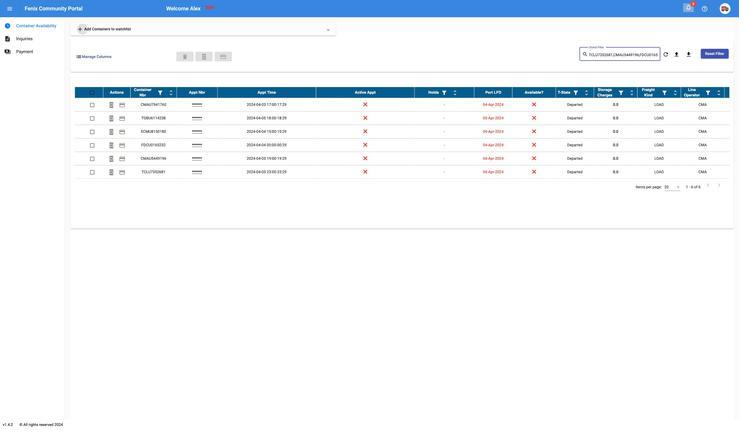 Task type: locate. For each thing, give the bounding box(es) containing it.
6 cell from the top
[[725, 166, 739, 179]]

cell for fifth row
[[725, 139, 739, 152]]

12 column header from the left
[[681, 87, 725, 98]]

3 row from the top
[[75, 112, 739, 125]]

5 column header from the left
[[316, 87, 415, 98]]

grid
[[75, 87, 739, 179]]

10 column header from the left
[[594, 87, 638, 98]]

cell for fifth row from the bottom of the page
[[725, 112, 739, 125]]

1 row from the top
[[75, 87, 739, 98]]

3 cell from the top
[[725, 125, 739, 138]]

5 cell from the top
[[725, 152, 739, 165]]

cell for 4th row from the bottom of the page
[[725, 125, 739, 138]]

no color image
[[6, 6, 13, 12], [702, 6, 708, 12], [4, 23, 11, 29], [77, 26, 83, 33], [674, 51, 680, 58], [686, 51, 692, 58], [441, 90, 448, 96], [584, 90, 590, 96], [629, 90, 635, 96], [716, 90, 722, 96], [119, 115, 125, 122], [108, 129, 115, 135], [108, 142, 115, 149], [119, 169, 125, 176], [716, 182, 723, 189]]

11 column header from the left
[[638, 87, 681, 98]]

navigation
[[0, 17, 65, 58]]

6 row from the top
[[75, 152, 739, 166]]

2 column header from the left
[[130, 87, 177, 98]]

1 cell from the top
[[725, 98, 739, 111]]

column header
[[103, 87, 130, 98], [130, 87, 177, 98], [177, 87, 217, 98], [217, 87, 316, 98], [316, 87, 415, 98], [415, 87, 474, 98], [474, 87, 512, 98], [512, 87, 556, 98], [556, 87, 594, 98], [594, 87, 638, 98], [638, 87, 681, 98], [681, 87, 725, 98], [725, 87, 739, 98]]

13 column header from the left
[[725, 87, 739, 98]]

delete image
[[182, 54, 188, 60]]

6 column header from the left
[[415, 87, 474, 98]]

4 row from the top
[[75, 125, 739, 139]]

row
[[75, 87, 739, 98], [75, 98, 739, 112], [75, 112, 739, 125], [75, 125, 739, 139], [75, 139, 739, 152], [75, 152, 739, 166], [75, 166, 739, 179]]

2 cell from the top
[[725, 112, 739, 125]]

2 row from the top
[[75, 98, 739, 112]]

no color image
[[685, 4, 692, 11], [4, 36, 11, 42], [4, 49, 11, 55], [583, 51, 589, 58], [663, 51, 669, 58], [76, 54, 82, 60], [201, 54, 207, 60], [220, 54, 227, 60], [157, 90, 164, 96], [168, 90, 174, 96], [452, 90, 458, 96], [573, 90, 579, 96], [618, 90, 625, 96], [662, 90, 668, 96], [672, 90, 679, 96], [705, 90, 712, 96], [108, 102, 115, 108], [119, 102, 125, 108], [108, 115, 115, 122], [119, 129, 125, 135], [119, 142, 125, 149], [108, 156, 115, 162], [119, 156, 125, 162], [108, 169, 115, 176], [705, 182, 712, 189]]

cell
[[725, 98, 739, 111], [725, 112, 739, 125], [725, 125, 739, 138], [725, 139, 739, 152], [725, 152, 739, 165], [725, 166, 739, 179]]

4 cell from the top
[[725, 139, 739, 152]]



Task type: describe. For each thing, give the bounding box(es) containing it.
9 column header from the left
[[556, 87, 594, 98]]

cell for second row from the top
[[725, 98, 739, 111]]

5 row from the top
[[75, 139, 739, 152]]

4 column header from the left
[[217, 87, 316, 98]]

3 column header from the left
[[177, 87, 217, 98]]

Global Watchlist Filter field
[[589, 53, 658, 57]]

7 row from the top
[[75, 166, 739, 179]]

7 column header from the left
[[474, 87, 512, 98]]

cell for 2nd row from the bottom
[[725, 152, 739, 165]]

8 column header from the left
[[512, 87, 556, 98]]

cell for first row from the bottom of the page
[[725, 166, 739, 179]]

1 column header from the left
[[103, 87, 130, 98]]



